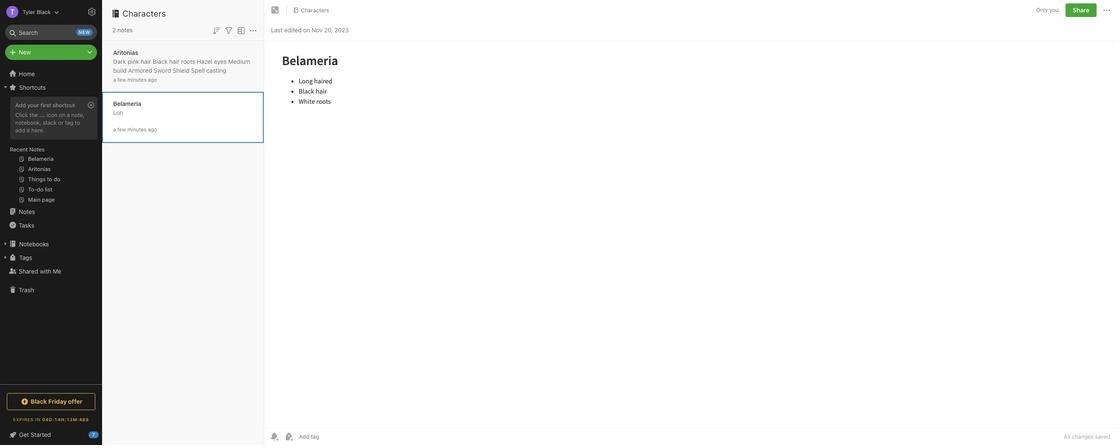 Task type: locate. For each thing, give the bounding box(es) containing it.
minutes down belameria
[[128, 126, 147, 133]]

click
[[15, 112, 28, 118]]

few down the lon
[[117, 126, 126, 133]]

0 horizontal spatial characters
[[123, 9, 166, 18]]

click to collapse image
[[99, 430, 105, 440]]

Sort options field
[[212, 25, 222, 36]]

stack
[[43, 119, 57, 126]]

1 vertical spatial more actions image
[[248, 25, 258, 36]]

0 vertical spatial more actions image
[[1103, 5, 1113, 15]]

Add tag field
[[298, 433, 362, 441]]

recent
[[10, 146, 28, 153]]

0 vertical spatial on
[[303, 26, 310, 33]]

1 minutes from the top
[[128, 76, 147, 83]]

a up tag
[[67, 112, 70, 118]]

group containing add your first shortcut
[[0, 94, 102, 208]]

1 horizontal spatial more actions image
[[1103, 5, 1113, 15]]

on left nov
[[303, 26, 310, 33]]

2 ago from the top
[[148, 126, 157, 133]]

More actions field
[[1103, 3, 1113, 17], [248, 25, 258, 36]]

notes right recent
[[29, 146, 45, 153]]

1 a few minutes ago from the top
[[113, 76, 157, 83]]

characters inside button
[[301, 7, 329, 13]]

a few minutes ago down armored
[[113, 76, 157, 83]]

characters
[[301, 7, 329, 13], [123, 9, 166, 18]]

Add filters field
[[224, 25, 234, 36]]

add filters image
[[224, 25, 234, 36]]

group
[[0, 94, 102, 208]]

expand notebooks image
[[2, 241, 9, 247]]

few
[[117, 76, 126, 83], [117, 126, 126, 133]]

black inside popup button
[[31, 398, 47, 405]]

notebooks link
[[0, 237, 102, 251]]

tree
[[0, 67, 102, 384]]

1 horizontal spatial more actions field
[[1103, 3, 1113, 17]]

new
[[79, 29, 90, 35]]

hair up armored
[[141, 58, 151, 65]]

more actions image for 'more actions' field to the top
[[1103, 5, 1113, 15]]

a down the lon
[[113, 126, 116, 133]]

more actions image right share button
[[1103, 5, 1113, 15]]

trash
[[19, 286, 34, 294]]

black up in
[[31, 398, 47, 405]]

1 vertical spatial more actions field
[[248, 25, 258, 36]]

1 horizontal spatial characters
[[301, 7, 329, 13]]

1 vertical spatial on
[[59, 112, 65, 118]]

Search text field
[[11, 25, 91, 40]]

0 vertical spatial a
[[113, 76, 116, 83]]

04d:14h:13m:48s
[[42, 417, 89, 422]]

shortcuts button
[[0, 80, 102, 94]]

a
[[113, 76, 116, 83], [67, 112, 70, 118], [113, 126, 116, 133]]

1 vertical spatial few
[[117, 126, 126, 133]]

hair
[[141, 58, 151, 65], [169, 58, 180, 65]]

add your first shortcut
[[15, 102, 75, 109]]

belameria
[[113, 100, 141, 107]]

settings image
[[87, 7, 97, 17]]

all
[[1065, 433, 1071, 440]]

2 a few minutes ago from the top
[[113, 126, 157, 133]]

saved
[[1096, 433, 1111, 440]]

note window element
[[264, 0, 1118, 445]]

0 horizontal spatial more actions field
[[248, 25, 258, 36]]

shared with me link
[[0, 264, 102, 278]]

shared
[[19, 268, 38, 275]]

1 vertical spatial black
[[153, 58, 168, 65]]

black
[[37, 8, 51, 15], [153, 58, 168, 65], [31, 398, 47, 405]]

notes
[[29, 146, 45, 153], [19, 208, 35, 215]]

you
[[1050, 6, 1059, 13]]

icon
[[47, 112, 57, 118]]

share
[[1074, 6, 1090, 14]]

offer
[[68, 398, 83, 405]]

0 vertical spatial few
[[117, 76, 126, 83]]

1 ago from the top
[[148, 76, 157, 83]]

20,
[[324, 26, 333, 33]]

2
[[112, 26, 116, 34]]

characters up notes
[[123, 9, 166, 18]]

0 horizontal spatial hair
[[141, 58, 151, 65]]

1 vertical spatial a
[[67, 112, 70, 118]]

more actions image inside note list element
[[248, 25, 258, 36]]

roots
[[181, 58, 195, 65]]

add tag image
[[284, 432, 294, 442]]

...
[[39, 112, 45, 118]]

0 horizontal spatial on
[[59, 112, 65, 118]]

more actions field right share button
[[1103, 3, 1113, 17]]

0 vertical spatial a few minutes ago
[[113, 76, 157, 83]]

minutes down armored
[[128, 76, 147, 83]]

more actions field right view options field
[[248, 25, 258, 36]]

a few minutes ago for lon
[[113, 126, 157, 133]]

hair up shield at the left top of the page
[[169, 58, 180, 65]]

2 few from the top
[[117, 126, 126, 133]]

trash link
[[0, 283, 102, 297]]

black up the sword
[[153, 58, 168, 65]]

1 vertical spatial a few minutes ago
[[113, 126, 157, 133]]

notes inside notes link
[[19, 208, 35, 215]]

ago for belameria
[[148, 126, 157, 133]]

changes
[[1073, 433, 1094, 440]]

0 vertical spatial black
[[37, 8, 51, 15]]

a few minutes ago down the lon
[[113, 126, 157, 133]]

tasks button
[[0, 218, 102, 232]]

expand note image
[[270, 5, 281, 15]]

build
[[113, 67, 127, 74]]

black right tyler
[[37, 8, 51, 15]]

on up or
[[59, 112, 65, 118]]

2 vertical spatial a
[[113, 126, 116, 133]]

more actions image right view options field
[[248, 25, 258, 36]]

a for lon
[[113, 126, 116, 133]]

1 vertical spatial notes
[[19, 208, 35, 215]]

on inside note window element
[[303, 26, 310, 33]]

few for lon
[[117, 126, 126, 133]]

home link
[[0, 67, 102, 80]]

characters up nov
[[301, 7, 329, 13]]

a for dark pink hair black hair roots hazel eyes medium build armored sword shield spell casting
[[113, 76, 116, 83]]

0 horizontal spatial more actions image
[[248, 25, 258, 36]]

more actions image inside note window element
[[1103, 5, 1113, 15]]

tasks
[[19, 222, 34, 229]]

0 vertical spatial minutes
[[128, 76, 147, 83]]

more actions image
[[1103, 5, 1113, 15], [248, 25, 258, 36]]

1 vertical spatial ago
[[148, 126, 157, 133]]

the
[[30, 112, 38, 118]]

1 horizontal spatial on
[[303, 26, 310, 33]]

2 minutes from the top
[[128, 126, 147, 133]]

notes up tasks
[[19, 208, 35, 215]]

2 vertical spatial black
[[31, 398, 47, 405]]

notebooks
[[19, 240, 49, 248]]

minutes
[[128, 76, 147, 83], [128, 126, 147, 133]]

get started
[[19, 431, 51, 438]]

shortcut
[[53, 102, 75, 109]]

ago
[[148, 76, 157, 83], [148, 126, 157, 133]]

only
[[1037, 6, 1049, 13]]

more actions image for the leftmost 'more actions' field
[[248, 25, 258, 36]]

new search field
[[11, 25, 93, 40]]

1 vertical spatial minutes
[[128, 126, 147, 133]]

a few minutes ago
[[113, 76, 157, 83], [113, 126, 157, 133]]

Note Editor text field
[[264, 41, 1118, 428]]

add
[[15, 102, 26, 109]]

1 horizontal spatial hair
[[169, 58, 180, 65]]

eyes
[[214, 58, 227, 65]]

on
[[303, 26, 310, 33], [59, 112, 65, 118]]

few down build
[[117, 76, 126, 83]]

a inside icon on a note, notebook, stack or tag to add it here.
[[67, 112, 70, 118]]

1 few from the top
[[117, 76, 126, 83]]

expand tags image
[[2, 254, 9, 261]]

a down build
[[113, 76, 116, 83]]

icon on a note, notebook, stack or tag to add it here.
[[15, 112, 85, 134]]

expires in 04d:14h:13m:48s
[[13, 417, 89, 422]]

0 vertical spatial ago
[[148, 76, 157, 83]]



Task type: describe. For each thing, give the bounding box(es) containing it.
in
[[35, 417, 41, 422]]

click the ...
[[15, 112, 45, 118]]

expires
[[13, 417, 34, 422]]

me
[[53, 268, 61, 275]]

0 vertical spatial more actions field
[[1103, 3, 1113, 17]]

black inside field
[[37, 8, 51, 15]]

lon
[[113, 109, 123, 116]]

casting
[[206, 67, 226, 74]]

notebook,
[[15, 119, 41, 126]]

black friday offer button
[[7, 393, 95, 410]]

group inside tree
[[0, 94, 102, 208]]

medium
[[228, 58, 250, 65]]

or
[[58, 119, 63, 126]]

all changes saved
[[1065, 433, 1111, 440]]

dark pink hair black hair roots hazel eyes medium build armored sword shield spell casting
[[113, 58, 250, 74]]

shared with me
[[19, 268, 61, 275]]

spell
[[191, 67, 205, 74]]

note list element
[[102, 0, 264, 445]]

tree containing home
[[0, 67, 102, 384]]

note,
[[71, 112, 85, 118]]

ago for aritonias
[[148, 76, 157, 83]]

2 notes
[[112, 26, 133, 34]]

shield
[[173, 67, 190, 74]]

minutes for dark pink hair black hair roots hazel eyes medium build armored sword shield spell casting
[[128, 76, 147, 83]]

last edited on nov 20, 2023
[[271, 26, 349, 33]]

new button
[[5, 45, 97, 60]]

recent notes
[[10, 146, 45, 153]]

armored
[[128, 67, 152, 74]]

your
[[27, 102, 39, 109]]

get
[[19, 431, 29, 438]]

hazel
[[197, 58, 212, 65]]

black inside dark pink hair black hair roots hazel eyes medium build armored sword shield spell casting
[[153, 58, 168, 65]]

tyler black
[[23, 8, 51, 15]]

share button
[[1066, 3, 1097, 17]]

minutes for lon
[[128, 126, 147, 133]]

with
[[40, 268, 51, 275]]

first
[[41, 102, 51, 109]]

characters button
[[290, 4, 332, 16]]

home
[[19, 70, 35, 77]]

last
[[271, 26, 283, 33]]

2 hair from the left
[[169, 58, 180, 65]]

tags
[[19, 254, 32, 261]]

only you
[[1037, 6, 1059, 13]]

friday
[[48, 398, 67, 405]]

View options field
[[234, 25, 246, 36]]

characters inside note list element
[[123, 9, 166, 18]]

notes
[[118, 26, 133, 34]]

shortcuts
[[19, 84, 46, 91]]

tyler
[[23, 8, 35, 15]]

here.
[[31, 127, 45, 134]]

Account field
[[0, 3, 59, 20]]

black friday offer
[[31, 398, 83, 405]]

add
[[15, 127, 25, 134]]

pink
[[128, 58, 139, 65]]

7
[[92, 432, 95, 438]]

add a reminder image
[[269, 432, 280, 442]]

nov
[[312, 26, 323, 33]]

notes link
[[0, 205, 102, 218]]

dark
[[113, 58, 126, 65]]

0 vertical spatial notes
[[29, 146, 45, 153]]

on inside icon on a note, notebook, stack or tag to add it here.
[[59, 112, 65, 118]]

aritonias
[[113, 49, 138, 56]]

Help and Learning task checklist field
[[0, 428, 102, 442]]

tags button
[[0, 251, 102, 264]]

started
[[31, 431, 51, 438]]

a few minutes ago for dark pink hair black hair roots hazel eyes medium build armored sword shield spell casting
[[113, 76, 157, 83]]

2023
[[335, 26, 349, 33]]

sword
[[154, 67, 171, 74]]

it
[[27, 127, 30, 134]]

to
[[75, 119, 80, 126]]

tag
[[65, 119, 73, 126]]

edited
[[284, 26, 302, 33]]

1 hair from the left
[[141, 58, 151, 65]]

new
[[19, 49, 31, 56]]

few for dark pink hair black hair roots hazel eyes medium build armored sword shield spell casting
[[117, 76, 126, 83]]



Task type: vqa. For each thing, say whether or not it's contained in the screenshot.
the 'Edit widget title' Image
no



